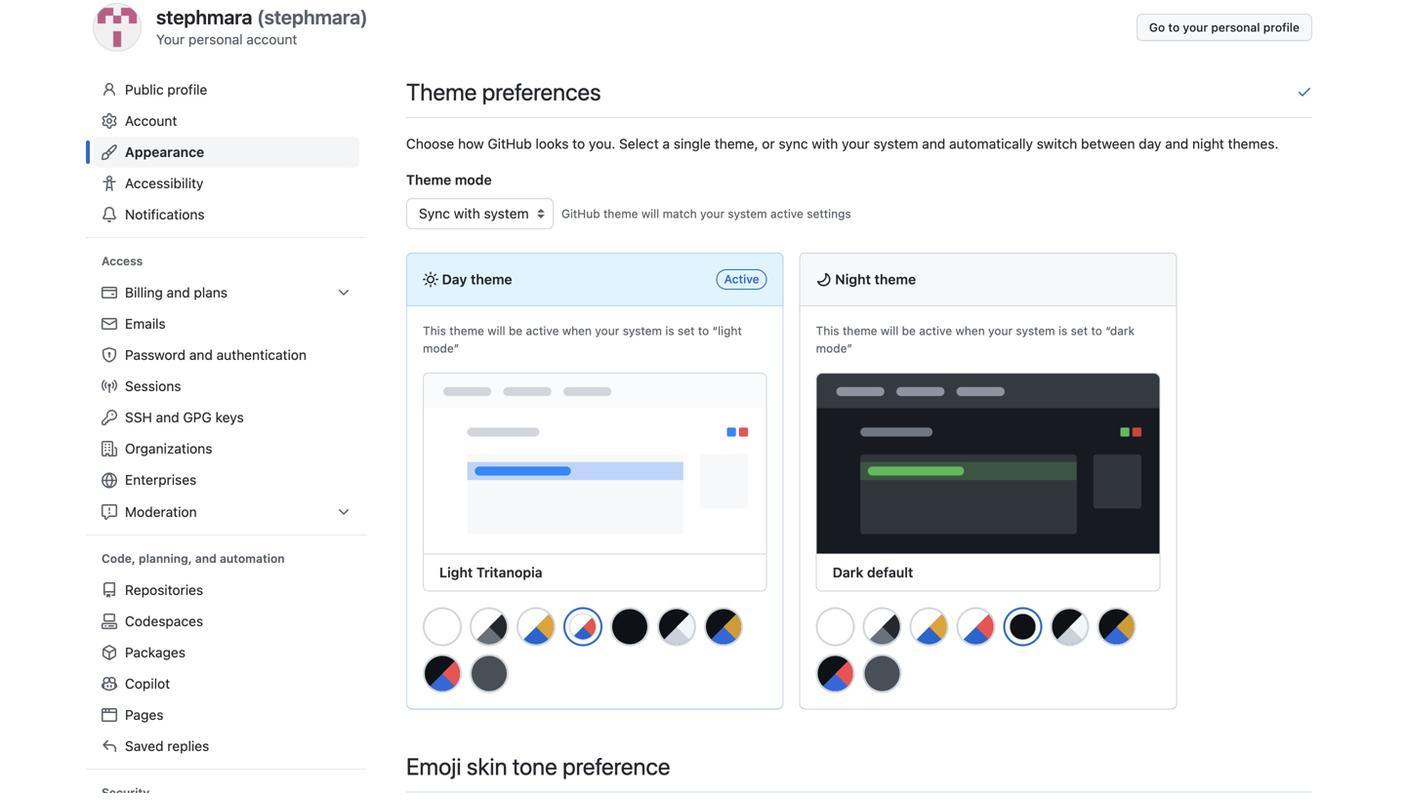 Task type: vqa. For each thing, say whether or not it's contained in the screenshot.
Docs link at bottom
no



Task type: locate. For each thing, give the bounding box(es) containing it.
system left the "dark on the right
[[1016, 324, 1055, 338]]

personal for to
[[1211, 21, 1260, 34]]

keys
[[215, 410, 244, 426]]

1 horizontal spatial personal
[[1211, 21, 1260, 34]]

0 horizontal spatial personal
[[188, 31, 243, 47]]

switch
[[1037, 136, 1077, 152]]

light default image left light high contrast image at the bottom left of page
[[423, 608, 462, 647]]

profile
[[1263, 21, 1300, 34], [167, 82, 207, 98]]

bell image
[[102, 207, 117, 223]]

saved
[[125, 739, 164, 755]]

1 this from the left
[[423, 324, 446, 338]]

pages
[[125, 707, 164, 724]]

will
[[641, 207, 659, 221], [487, 324, 505, 338], [881, 324, 899, 338]]

2 mode" from the left
[[816, 342, 852, 355]]

theme left match at top left
[[603, 207, 638, 221]]

active inside this theme will be active when your system is set to "light mode"
[[526, 324, 559, 338]]

2 is from the left
[[1058, 324, 1068, 338]]

2 theme from the top
[[406, 172, 451, 188]]

light tritanopia
[[439, 565, 543, 581]]

set inside 'this theme will be active when your system is set to "dark mode"'
[[1071, 324, 1088, 338]]

dark dimmed image inside day theme picker option group
[[470, 655, 509, 694]]

1 horizontal spatial will
[[641, 207, 659, 221]]

0 horizontal spatial dark tritanopia image
[[423, 655, 462, 694]]

dark high contrast image for light tritanopia
[[657, 608, 696, 647]]

theme for night theme
[[874, 271, 916, 288]]

1 horizontal spatial mode"
[[816, 342, 852, 355]]

your
[[1183, 21, 1208, 34], [842, 136, 870, 152], [700, 207, 725, 221], [595, 324, 619, 338], [988, 324, 1013, 338]]

this inside 'this theme will be active when your system is set to "dark mode"'
[[816, 324, 839, 338]]

0 horizontal spatial active
[[526, 324, 559, 338]]

and left plans
[[167, 285, 190, 301]]

personal inside stephmara (stephmara) your personal account
[[188, 31, 243, 47]]

dark high contrast image right dark default image
[[657, 608, 696, 647]]

mode"
[[423, 342, 459, 355], [816, 342, 852, 355]]

notifications
[[125, 207, 205, 223]]

dark dimmed image inside night theme picker option group
[[863, 655, 902, 694]]

light default image inside day theme picker option group
[[423, 608, 462, 647]]

be down day theme
[[509, 324, 523, 338]]

1 horizontal spatial light tritanopia image
[[957, 608, 996, 647]]

light default image inside night theme picker option group
[[816, 608, 855, 647]]

enterprises
[[125, 472, 197, 488]]

repositories
[[125, 582, 203, 599]]

with
[[812, 136, 838, 152]]

light protanopia & deuteranopia image
[[910, 608, 949, 647]]

2 dark high contrast image from the left
[[1050, 608, 1089, 647]]

mode" inside this theme will be active when your system is set to "light mode"
[[423, 342, 459, 355]]

package image
[[102, 645, 117, 661]]

dark high contrast image left dark protanopia & deuteranopia icon
[[1050, 608, 1089, 647]]

preferences
[[482, 78, 601, 105]]

2 when from the left
[[955, 324, 985, 338]]

billing and plans
[[125, 285, 228, 301]]

night
[[835, 271, 871, 288]]

0 horizontal spatial be
[[509, 324, 523, 338]]

organization image
[[102, 441, 117, 457]]

theme
[[603, 207, 638, 221], [471, 271, 512, 288], [874, 271, 916, 288], [449, 324, 484, 338], [843, 324, 877, 338]]

be inside 'this theme will be active when your system is set to "dark mode"'
[[902, 324, 916, 338]]

1 set from the left
[[678, 324, 695, 338]]

light
[[439, 565, 473, 581]]

is inside 'this theme will be active when your system is set to "dark mode"'
[[1058, 324, 1068, 338]]

0 horizontal spatial this
[[423, 324, 446, 338]]

0 horizontal spatial dark dimmed image
[[470, 655, 509, 694]]

your inside this theme will be active when your system is set to "light mode"
[[595, 324, 619, 338]]

light high contrast image
[[863, 608, 902, 647]]

0 vertical spatial github
[[488, 136, 532, 152]]

1 dark high contrast image from the left
[[657, 608, 696, 647]]

1 horizontal spatial dark tritanopia image
[[816, 655, 855, 694]]

github right how
[[488, 136, 532, 152]]

sync
[[779, 136, 808, 152]]

2 dark tritanopia image from the left
[[816, 655, 855, 694]]

light high contrast image
[[470, 608, 509, 647]]

2 dark dimmed image from the left
[[863, 655, 902, 694]]

theme inside 'this theme will be active when your system is set to "dark mode"'
[[843, 324, 877, 338]]

0 horizontal spatial mode"
[[423, 342, 459, 355]]

is
[[665, 324, 674, 338], [1058, 324, 1068, 338]]

theme down 'night'
[[843, 324, 877, 338]]

dark tritanopia image
[[423, 655, 462, 694], [816, 655, 855, 694]]

select
[[619, 136, 659, 152]]

will left match at top left
[[641, 207, 659, 221]]

1 horizontal spatial is
[[1058, 324, 1068, 338]]

to left the "dark on the right
[[1091, 324, 1102, 338]]

1 horizontal spatial this
[[816, 324, 839, 338]]

theme for github theme will match your system active settings
[[603, 207, 638, 221]]

theme up choose on the top left of page
[[406, 78, 477, 105]]

when
[[562, 324, 592, 338], [955, 324, 985, 338]]

this inside this theme will be active when your system is set to "light mode"
[[423, 324, 446, 338]]

1 theme from the top
[[406, 78, 477, 105]]

theme for theme preferences
[[406, 78, 477, 105]]

to inside go to your personal profile link
[[1168, 21, 1180, 34]]

1 vertical spatial github
[[561, 207, 600, 221]]

this down moon image
[[816, 324, 839, 338]]

copilot
[[125, 676, 170, 692]]

mode
[[455, 172, 492, 188]]

theme down choose on the top left of page
[[406, 172, 451, 188]]

1 horizontal spatial profile
[[1263, 21, 1300, 34]]

1 dark dimmed image from the left
[[470, 655, 509, 694]]

theme
[[406, 78, 477, 105], [406, 172, 451, 188]]

mail image
[[102, 316, 117, 332]]

light tritanopia image left dark default icon
[[957, 608, 996, 647]]

be inside this theme will be active when your system is set to "light mode"
[[509, 324, 523, 338]]

1 horizontal spatial github
[[561, 207, 600, 221]]

to left the "light
[[698, 324, 709, 338]]

skin
[[467, 753, 507, 781]]

theme for this theme will be active when your system is set to "dark mode"
[[843, 324, 877, 338]]

public profile link
[[94, 74, 359, 105]]

2 horizontal spatial active
[[919, 324, 952, 338]]

dark default
[[833, 565, 913, 581]]

and inside "dropdown button"
[[167, 285, 190, 301]]

1 horizontal spatial light default image
[[816, 608, 855, 647]]

github
[[488, 136, 532, 152], [561, 207, 600, 221]]

browser image
[[102, 708, 117, 724]]

dark dimmed image down light high contrast icon at the right bottom
[[863, 655, 902, 694]]

0 horizontal spatial when
[[562, 324, 592, 338]]

theme for theme mode
[[406, 172, 451, 188]]

moderation
[[125, 504, 197, 520]]

your inside 'this theme will be active when your system is set to "dark mode"'
[[988, 324, 1013, 338]]

night theme picker option group
[[815, 607, 1160, 702]]

stephmara (stephmara) your personal account
[[156, 5, 368, 47]]

emoji skin tone preference
[[406, 753, 670, 781]]

dark high contrast image
[[657, 608, 696, 647], [1050, 608, 1089, 647]]

to left you.
[[572, 136, 585, 152]]

mode" down moon image
[[816, 342, 852, 355]]

theme right day
[[471, 271, 512, 288]]

0 horizontal spatial will
[[487, 324, 505, 338]]

2 set from the left
[[1071, 324, 1088, 338]]

profile right public
[[167, 82, 207, 98]]

0 horizontal spatial light default image
[[423, 608, 462, 647]]

to right go
[[1168, 21, 1180, 34]]

ssh and gpg keys
[[125, 410, 244, 426]]

and right day
[[1165, 136, 1189, 152]]

will for light tritanopia
[[487, 324, 505, 338]]

dark dimmed image
[[470, 655, 509, 694], [863, 655, 902, 694]]

theme inside this theme will be active when your system is set to "light mode"
[[449, 324, 484, 338]]

will down day theme
[[487, 324, 505, 338]]

1 horizontal spatial when
[[955, 324, 985, 338]]

this for dark default
[[816, 324, 839, 338]]

1 vertical spatial profile
[[167, 82, 207, 98]]

active inside 'this theme will be active when your system is set to "dark mode"'
[[919, 324, 952, 338]]

personal
[[1211, 21, 1260, 34], [188, 31, 243, 47]]

public
[[125, 82, 164, 98]]

will inside 'this theme will be active when your system is set to "dark mode"'
[[881, 324, 899, 338]]

and down emails link
[[189, 347, 213, 363]]

1 vertical spatial theme
[[406, 172, 451, 188]]

and inside 'link'
[[189, 347, 213, 363]]

1 be from the left
[[509, 324, 523, 338]]

light tritanopia image
[[957, 608, 996, 647], [570, 615, 596, 640]]

be
[[509, 324, 523, 338], [902, 324, 916, 338]]

0 horizontal spatial light tritanopia image
[[570, 615, 596, 640]]

will inside this theme will be active when your system is set to "light mode"
[[487, 324, 505, 338]]

password
[[125, 347, 186, 363]]

1 is from the left
[[665, 324, 674, 338]]

1 horizontal spatial be
[[902, 324, 916, 338]]

emails link
[[94, 309, 359, 340]]

profile up check image
[[1263, 21, 1300, 34]]

light default image
[[423, 608, 462, 647], [816, 608, 855, 647]]

is left the "dark on the right
[[1058, 324, 1068, 338]]

1 horizontal spatial dark high contrast image
[[1050, 608, 1089, 647]]

default
[[867, 565, 913, 581]]

dark
[[833, 565, 864, 581]]

1 horizontal spatial active
[[770, 207, 804, 221]]

shield lock image
[[102, 348, 117, 363]]

1 mode" from the left
[[423, 342, 459, 355]]

1 horizontal spatial dark dimmed image
[[863, 655, 902, 694]]

copilot link
[[94, 669, 359, 700]]

2 light default image from the left
[[816, 608, 855, 647]]

0 horizontal spatial set
[[678, 324, 695, 338]]

be down "night theme"
[[902, 324, 916, 338]]

0 vertical spatial theme
[[406, 78, 477, 105]]

2 be from the left
[[902, 324, 916, 338]]

this
[[423, 324, 446, 338], [816, 324, 839, 338]]

system inside 'this theme will be active when your system is set to "dark mode"'
[[1016, 324, 1055, 338]]

mode" inside 'this theme will be active when your system is set to "dark mode"'
[[816, 342, 852, 355]]

account link
[[94, 105, 359, 137]]

0 horizontal spatial is
[[665, 324, 674, 338]]

accessibility image
[[102, 176, 117, 191]]

light tritanopia image left dark default image
[[570, 615, 596, 640]]

broadcast image
[[102, 379, 117, 394]]

0 vertical spatial profile
[[1263, 21, 1300, 34]]

2 this from the left
[[816, 324, 839, 338]]

2 horizontal spatial will
[[881, 324, 899, 338]]

1 light default image from the left
[[423, 608, 462, 647]]

saved replies link
[[94, 731, 359, 763]]

0 horizontal spatial dark high contrast image
[[657, 608, 696, 647]]

will down "night theme"
[[881, 324, 899, 338]]

system up active at the right of the page
[[728, 207, 767, 221]]

personal down stephmara
[[188, 31, 243, 47]]

mode" down sun image
[[423, 342, 459, 355]]

be for dark default
[[902, 324, 916, 338]]

and
[[922, 136, 946, 152], [1165, 136, 1189, 152], [167, 285, 190, 301], [189, 347, 213, 363], [156, 410, 179, 426], [195, 552, 217, 566]]

when inside this theme will be active when your system is set to "light mode"
[[562, 324, 592, 338]]

sessions
[[125, 378, 181, 394]]

to inside 'this theme will be active when your system is set to "dark mode"'
[[1091, 324, 1102, 338]]

github down you.
[[561, 207, 600, 221]]

set inside this theme will be active when your system is set to "light mode"
[[678, 324, 695, 338]]

system
[[873, 136, 918, 152], [728, 207, 767, 221], [623, 324, 662, 338], [1016, 324, 1055, 338]]

to
[[1168, 21, 1180, 34], [572, 136, 585, 152], [698, 324, 709, 338], [1091, 324, 1102, 338]]

is left the "light
[[665, 324, 674, 338]]

ssh
[[125, 410, 152, 426]]

and left automatically on the right of page
[[922, 136, 946, 152]]

personal right go
[[1211, 21, 1260, 34]]

preference
[[562, 753, 670, 781]]

public profile
[[125, 82, 207, 98]]

light default image left light high contrast icon at the right bottom
[[816, 608, 855, 647]]

theme right 'night'
[[874, 271, 916, 288]]

set left the "dark on the right
[[1071, 324, 1088, 338]]

or
[[762, 136, 775, 152]]

mode" for dark default
[[816, 342, 852, 355]]

plans
[[194, 285, 228, 301]]

this down sun image
[[423, 324, 446, 338]]

go to your personal profile link
[[1137, 14, 1312, 41]]

dark dimmed image down light high contrast image at the bottom left of page
[[470, 655, 509, 694]]

when inside 'this theme will be active when your system is set to "dark mode"'
[[955, 324, 985, 338]]

person image
[[102, 82, 117, 98]]

theme down day theme
[[449, 324, 484, 338]]

system left the "light
[[623, 324, 662, 338]]

to inside this theme will be active when your system is set to "light mode"
[[698, 324, 709, 338]]

is inside this theme will be active when your system is set to "light mode"
[[665, 324, 674, 338]]

and up repositories link
[[195, 552, 217, 566]]

1 horizontal spatial set
[[1071, 324, 1088, 338]]

single
[[674, 136, 711, 152]]

1 when from the left
[[562, 324, 592, 338]]

gear image
[[102, 113, 117, 129]]

automatically
[[949, 136, 1033, 152]]

set left the "light
[[678, 324, 695, 338]]

1 dark tritanopia image from the left
[[423, 655, 462, 694]]

this theme will be active when your system is set to "dark mode"
[[816, 324, 1135, 355]]



Task type: describe. For each thing, give the bounding box(es) containing it.
accessibility
[[125, 175, 204, 191]]

between
[[1081, 136, 1135, 152]]

you.
[[589, 136, 615, 152]]

pages link
[[94, 700, 359, 731]]

0 horizontal spatial profile
[[167, 82, 207, 98]]

theme preferences
[[406, 78, 601, 105]]

password and authentication
[[125, 347, 307, 363]]

theme mode
[[406, 172, 492, 188]]

set for tritanopia
[[678, 324, 695, 338]]

codespaces
[[125, 614, 203, 630]]

check image
[[1297, 84, 1312, 100]]

dark tritanopia image for light tritanopia
[[423, 655, 462, 694]]

enterprises link
[[94, 465, 359, 497]]

a
[[663, 136, 670, 152]]

code, planning, and automation
[[102, 552, 285, 566]]

planning,
[[139, 552, 192, 566]]

choose
[[406, 136, 454, 152]]

organizations link
[[94, 434, 359, 465]]

repositories link
[[94, 575, 359, 606]]

dark protanopia & deuteranopia image
[[704, 608, 743, 647]]

will for dark default
[[881, 324, 899, 338]]

copilot image
[[102, 677, 117, 692]]

@stephmara image
[[94, 4, 141, 51]]

dark tritanopia image for dark default
[[816, 655, 855, 694]]

automation
[[220, 552, 285, 566]]

password and authentication link
[[94, 340, 359, 371]]

match
[[663, 207, 697, 221]]

tone
[[512, 753, 557, 781]]

key image
[[102, 410, 117, 426]]

how
[[458, 136, 484, 152]]

and right ssh
[[156, 410, 179, 426]]

light protanopia & deuteranopia image
[[517, 608, 556, 647]]

access list
[[94, 277, 359, 528]]

when for tritanopia
[[562, 324, 592, 338]]

this theme will be active when your system is set to "light mode"
[[423, 324, 742, 355]]

day theme
[[438, 271, 512, 288]]

looks
[[536, 136, 569, 152]]

ssh and gpg keys link
[[94, 402, 359, 434]]

themes.
[[1228, 136, 1279, 152]]

settings
[[807, 207, 851, 221]]

globe image
[[102, 473, 117, 489]]

dark default image
[[1010, 615, 1036, 640]]

go to your personal profile
[[1149, 21, 1300, 34]]

(stephmara)
[[257, 5, 368, 28]]

is for light tritanopia
[[665, 324, 674, 338]]

saved replies
[[125, 739, 209, 755]]

replies
[[167, 739, 209, 755]]

appearance
[[125, 144, 204, 160]]

stephmara
[[156, 5, 252, 28]]

when for default
[[955, 324, 985, 338]]

dark protanopia & deuteranopia image
[[1097, 608, 1136, 647]]

repo image
[[102, 583, 117, 599]]

day
[[442, 271, 467, 288]]

light tritanopia image for dark default
[[957, 608, 996, 647]]

theme for this theme will be active when your system is set to "light mode"
[[449, 324, 484, 338]]

billing and plans button
[[94, 277, 359, 309]]

reply image
[[102, 739, 117, 755]]

packages link
[[94, 638, 359, 669]]

system inside this theme will be active when your system is set to "light mode"
[[623, 324, 662, 338]]

is for dark default
[[1058, 324, 1068, 338]]

dark dimmed image for tritanopia
[[470, 655, 509, 694]]

appearance link
[[94, 137, 359, 168]]

choose how github looks to you. select a single theme, or sync with your system and       automatically switch between day and night themes.
[[406, 136, 1279, 152]]

day theme picker option group
[[422, 607, 767, 702]]

theme for day theme
[[471, 271, 512, 288]]

"light
[[712, 324, 742, 338]]

"dark
[[1106, 324, 1135, 338]]

night
[[1192, 136, 1224, 152]]

access
[[102, 254, 143, 268]]

organizations
[[125, 441, 212, 457]]

personal for (stephmara)
[[188, 31, 243, 47]]

sun image
[[423, 272, 438, 288]]

active for dark default
[[919, 324, 952, 338]]

mode" for light tritanopia
[[423, 342, 459, 355]]

code, planning, and automation list
[[94, 575, 359, 763]]

active for light tritanopia
[[526, 324, 559, 338]]

paintbrush image
[[102, 145, 117, 160]]

codespaces image
[[102, 614, 117, 630]]

codespaces link
[[94, 606, 359, 638]]

moderation button
[[94, 497, 359, 528]]

dark default image
[[610, 608, 649, 647]]

your
[[156, 31, 185, 47]]

accessibility link
[[94, 168, 359, 199]]

dark dimmed image for default
[[863, 655, 902, 694]]

active
[[724, 272, 759, 286]]

light tritanopia image for light tritanopia
[[570, 615, 596, 640]]

notifications link
[[94, 199, 359, 230]]

go
[[1149, 21, 1165, 34]]

github theme will match your system active settings
[[561, 207, 851, 221]]

system right with
[[873, 136, 918, 152]]

be for light tritanopia
[[509, 324, 523, 338]]

billing
[[125, 285, 163, 301]]

gpg
[[183, 410, 212, 426]]

emoji
[[406, 753, 461, 781]]

authentication
[[216, 347, 307, 363]]

account
[[246, 31, 297, 47]]

code,
[[102, 552, 136, 566]]

sessions link
[[94, 371, 359, 402]]

moon image
[[816, 272, 832, 288]]

light default image for light tritanopia
[[423, 608, 462, 647]]

account
[[125, 113, 177, 129]]

emails
[[125, 316, 166, 332]]

tritanopia
[[476, 565, 543, 581]]

this for light tritanopia
[[423, 324, 446, 338]]

dark high contrast image for dark default
[[1050, 608, 1089, 647]]

packages
[[125, 645, 185, 661]]

0 horizontal spatial github
[[488, 136, 532, 152]]

day
[[1139, 136, 1161, 152]]

set for default
[[1071, 324, 1088, 338]]

light default image for dark default
[[816, 608, 855, 647]]

night theme
[[832, 271, 916, 288]]

theme,
[[715, 136, 758, 152]]



